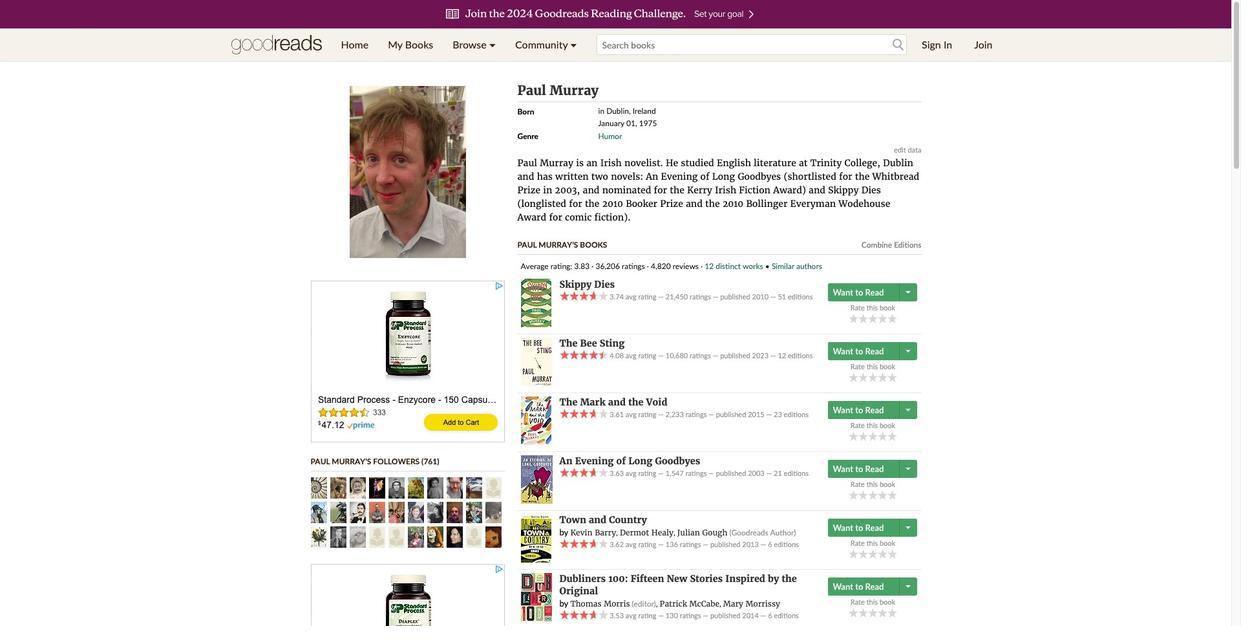 Task type: vqa. For each thing, say whether or not it's contained in the screenshot.
the tolkien
no



Task type: describe. For each thing, give the bounding box(es) containing it.
the for the bee sting
[[560, 338, 578, 349]]

book for skippy dies
[[880, 303, 896, 311]]

3 · from the left
[[701, 261, 703, 271]]

▾ for community ▾
[[571, 38, 577, 50]]

an
[[587, 157, 598, 169]]

followers
[[373, 457, 420, 466]]

avg for bee
[[626, 351, 637, 360]]

36,206
[[596, 261, 620, 271]]

— down "void"
[[659, 410, 664, 418]]

home
[[341, 38, 369, 50]]

the bee sting heading
[[560, 338, 625, 349]]

0 vertical spatial murray
[[550, 82, 599, 98]]

for down (longlisted
[[549, 211, 563, 223]]

ratings for 21,450
[[690, 292, 711, 301]]

— left 21
[[767, 469, 772, 477]]

— left '10,680'
[[659, 351, 664, 360]]

humor edit data paul murray is an irish novelist. he studied english literature at trinity college, dublin and has written two novels: an evening of long goodbyes (shortlisted for the whitbread prize in 2003, and nominated for the kerry irish fiction award) and skippy dies (longlisted for the 2010 booker prize and the 2010 bollinger everyman wodehouse award for comic fiction).
[[518, 131, 922, 223]]

dubliners
[[560, 573, 606, 585]]

dubliners 100: fifteen new stories inspired by the original by thomas    morris (editor) , patrick mccabe , mary morrissy
[[560, 573, 797, 609]]

to for the mark and the void
[[856, 405, 864, 415]]

want to read button for skippy dies
[[828, 283, 901, 301]]

editions down author)
[[774, 540, 799, 548]]

23 editions link
[[774, 410, 809, 418]]

▾ for browse ▾
[[489, 38, 496, 50]]

similar
[[772, 261, 795, 271]]

by inside town and country by kevin barry , dermot healy , julian gough (goodreads author)
[[560, 527, 569, 537]]

trinity
[[811, 157, 842, 169]]

—                 published                2003               — 21 editions
[[707, 469, 809, 477]]

1 vertical spatial of
[[617, 455, 626, 467]]

6 want to read from the top
[[833, 581, 884, 591]]

murray's for books
[[539, 240, 578, 250]]

booker
[[626, 198, 658, 210]]

sign in
[[922, 38, 953, 50]]

6 rate this book from the top
[[851, 597, 896, 606]]

data
[[908, 146, 922, 154]]

humor
[[599, 131, 622, 141]]

and inside town and country by kevin barry , dermot healy , julian gough (goodreads author)
[[589, 514, 607, 526]]

editions down morrissy
[[774, 611, 799, 620]]

rating for the mark and the void
[[639, 410, 657, 418]]

and down kerry
[[686, 198, 703, 210]]

ratings for 10,680
[[690, 351, 711, 360]]

for down "college," on the top
[[840, 171, 853, 182]]

10,680
[[666, 351, 688, 360]]

rate this book for skippy dies
[[851, 303, 896, 311]]

1 horizontal spatial prize
[[660, 198, 683, 210]]

avg for dies
[[626, 292, 637, 301]]

editions for an evening of long goodbyes
[[784, 469, 809, 477]]

the mark and the void link
[[560, 396, 668, 408]]

2003
[[748, 469, 765, 477]]

has
[[537, 171, 553, 182]]

dies inside 'humor edit data paul murray is an irish novelist. he studied english literature at trinity college, dublin and has written two novels: an evening of long goodbyes (shortlisted for the whitbread prize in 2003, and nominated for the kerry irish fiction award) and skippy dies (longlisted for the 2010 booker prize and the 2010 bollinger everyman wodehouse award for comic fiction).'
[[862, 184, 881, 196]]

6 this from the top
[[867, 597, 878, 606]]

sting
[[600, 338, 625, 349]]

the bee sting image
[[521, 338, 553, 386]]

novelist.
[[625, 157, 663, 169]]

skippy dies heading
[[560, 279, 615, 290]]

, up 3.62
[[616, 528, 618, 537]]

rating:
[[551, 261, 573, 271]]

3.83
[[575, 261, 590, 271]]

5 to from the top
[[856, 522, 864, 533]]

6 read from the top
[[866, 581, 884, 591]]

published for the bee sting
[[721, 351, 751, 360]]

want to read for skippy dies
[[833, 287, 884, 297]]

in inside the in dublin, ireland january 01, 1975 genre
[[599, 106, 605, 116]]

paul murray's followers (761)
[[311, 457, 440, 466]]

combine editions
[[862, 240, 922, 250]]

this for skippy dies
[[867, 303, 878, 311]]

— down distinct
[[713, 292, 719, 301]]

for up comic
[[569, 198, 583, 210]]

1975
[[639, 118, 657, 128]]

browse ▾ button
[[443, 28, 506, 61]]

rate for the mark and the void
[[851, 421, 865, 429]]

to for skippy dies
[[856, 287, 864, 297]]

—                 published                2010               — 51 editions
[[711, 292, 813, 301]]

1,547
[[666, 469, 684, 477]]

dublin,
[[607, 106, 631, 116]]

and up "everyman"
[[809, 184, 826, 196]]

and left has on the top
[[518, 171, 535, 182]]

want to read button for the bee sting
[[828, 342, 901, 360]]

want for the mark and the void
[[833, 405, 854, 415]]

edit data link
[[895, 146, 922, 154]]

136
[[666, 540, 678, 548]]

avg for evening
[[626, 469, 637, 477]]

fiction).
[[595, 211, 631, 223]]

combine editions link
[[862, 240, 922, 250]]

reviews
[[673, 261, 699, 271]]

1 advertisement region from the top
[[311, 281, 505, 442]]

rate this book for an evening of long goodbyes
[[851, 480, 896, 488]]

paul murray image
[[350, 86, 466, 258]]

6 want to read button from the top
[[828, 577, 901, 595]]

similar authors link
[[772, 261, 823, 271]]

town and country link
[[560, 514, 647, 526]]

gough
[[703, 528, 728, 537]]

paul inside 'humor edit data paul murray is an irish novelist. he studied english literature at trinity college, dublin and has written two novels: an evening of long goodbyes (shortlisted for the whitbread prize in 2003, and nominated for the kerry irish fiction award) and skippy dies (longlisted for the 2010 booker prize and the 2010 bollinger everyman wodehouse award for comic fiction).'
[[518, 157, 537, 169]]

to for the bee sting
[[856, 346, 864, 356]]

the inside dubliners 100: fifteen new stories inspired by the original by thomas    morris (editor) , patrick mccabe , mary morrissy
[[782, 573, 797, 585]]

community ▾
[[515, 38, 577, 50]]

— left 136
[[659, 540, 664, 548]]

skippy inside 'humor edit data paul murray is an irish novelist. he studied english literature at trinity college, dublin and has written two novels: an evening of long goodbyes (shortlisted for the whitbread prize in 2003, and nominated for the kerry irish fiction award) and skippy dies (longlisted for the 2010 booker prize and the 2010 bollinger everyman wodehouse award for comic fiction).'
[[829, 184, 859, 196]]

in dublin, ireland january 01, 1975 genre
[[518, 106, 657, 141]]

award)
[[774, 184, 806, 196]]

join link
[[965, 28, 1003, 61]]

kerry
[[687, 184, 713, 196]]

join
[[975, 38, 993, 50]]

paul for paul murray's books
[[518, 240, 537, 250]]

— right 2013
[[761, 540, 767, 548]]

editions for skippy dies
[[788, 292, 813, 301]]

college,
[[845, 157, 881, 169]]

sign
[[922, 38, 942, 50]]

6 editions link for the
[[768, 611, 799, 620]]

fifteen
[[631, 573, 665, 585]]

, up 136
[[674, 528, 676, 537]]

community
[[515, 38, 568, 50]]

town and country heading
[[560, 514, 647, 526]]

murray inside 'humor edit data paul murray is an irish novelist. he studied english literature at trinity college, dublin and has written two novels: an evening of long goodbyes (shortlisted for the whitbread prize in 2003, and nominated for the kerry irish fiction award) and skippy dies (longlisted for the 2010 booker prize and the 2010 bollinger everyman wodehouse award for comic fiction).'
[[540, 157, 574, 169]]

literature
[[754, 157, 797, 169]]

in inside 'humor edit data paul murray is an irish novelist. he studied english literature at trinity college, dublin and has written two novels: an evening of long goodbyes (shortlisted for the whitbread prize in 2003, and nominated for the kerry irish fiction award) and skippy dies (longlisted for the 2010 booker prize and the 2010 bollinger everyman wodehouse award for comic fiction).'
[[543, 184, 553, 196]]

— left 51
[[771, 292, 776, 301]]

goodbyes inside 'humor edit data paul murray is an irish novelist. he studied english literature at trinity college, dublin and has written two novels: an evening of long goodbyes (shortlisted for the whitbread prize in 2003, and nominated for the kerry irish fiction award) and skippy dies (longlisted for the 2010 booker prize and the 2010 bollinger everyman wodehouse award for comic fiction).'
[[738, 171, 781, 182]]

thomas    morris link
[[571, 599, 630, 609]]

— down 'mccabe' in the right bottom of the page
[[703, 611, 709, 620]]

read for the bee sting
[[866, 346, 884, 356]]

3.74 avg rating — 21,450 ratings
[[608, 292, 711, 301]]

paul murray's books
[[518, 240, 608, 250]]

town and country by kevin barry , dermot healy , julian gough (goodreads author)
[[560, 514, 796, 537]]

4.08 avg rating — 10,680 ratings
[[608, 351, 711, 360]]

an evening of long goodbyes heading
[[560, 455, 701, 467]]

fiction
[[739, 184, 771, 196]]

this for an evening of long goodbyes
[[867, 480, 878, 488]]

paul murray's books link
[[518, 240, 608, 250]]

an evening of long goodbyes image
[[521, 455, 553, 504]]

browse
[[453, 38, 487, 50]]

(longlisted
[[518, 198, 567, 210]]

an evening of long goodbyes link
[[560, 455, 701, 467]]

6 for the
[[768, 611, 773, 620]]

and up "3.61"
[[608, 396, 626, 408]]

this for the bee sting
[[867, 362, 878, 370]]

rating for an evening of long goodbyes
[[639, 469, 657, 477]]

published for the mark and the void
[[716, 410, 747, 418]]

the for the mark and the void
[[560, 396, 578, 408]]

novels:
[[611, 171, 644, 182]]

works
[[743, 261, 764, 271]]

combine
[[862, 240, 893, 250]]

book for the bee sting
[[880, 362, 896, 370]]

— left 21,450
[[659, 292, 664, 301]]

want to read button for the mark and the void
[[828, 401, 901, 419]]

—                 published                2023               — 12 editions
[[711, 351, 813, 360]]

want to read for the bee sting
[[833, 346, 884, 356]]

mccabe
[[690, 599, 720, 609]]

books
[[405, 38, 433, 50]]

for up booker
[[654, 184, 667, 196]]

barry
[[595, 528, 616, 537]]

2 vertical spatial by
[[560, 598, 569, 609]]

author)
[[771, 528, 796, 537]]

2013
[[743, 540, 759, 548]]

dubliners 100: fifteen new ... image
[[521, 573, 552, 622]]

born
[[518, 107, 535, 116]]

0 horizontal spatial goodbyes
[[655, 455, 701, 467]]

in
[[944, 38, 953, 50]]

bee
[[580, 338, 597, 349]]

the up comic
[[585, 198, 600, 210]]

published for skippy dies
[[721, 292, 751, 301]]

everyman
[[791, 198, 836, 210]]

(editor)
[[632, 599, 656, 609]]

bollinger
[[747, 198, 788, 210]]

3.63
[[610, 469, 624, 477]]

3.74
[[610, 292, 624, 301]]

2003,
[[555, 184, 580, 196]]

21,450
[[666, 292, 688, 301]]

6 for dermot
[[768, 540, 773, 548]]

town
[[560, 514, 587, 526]]

6 avg from the top
[[626, 611, 637, 620]]

(shortlisted
[[784, 171, 837, 182]]

0 vertical spatial prize
[[518, 184, 541, 196]]

1 vertical spatial skippy
[[560, 279, 592, 290]]

wodehouse
[[839, 198, 891, 210]]

kevin
[[571, 528, 593, 537]]

want for an evening of long goodbyes
[[833, 463, 854, 474]]

read for the mark and the void
[[866, 405, 884, 415]]

6 rate from the top
[[851, 597, 865, 606]]



Task type: locate. For each thing, give the bounding box(es) containing it.
— left 130
[[659, 611, 664, 620]]

6 to from the top
[[856, 581, 864, 591]]

— down "julian gough" link
[[703, 540, 709, 548]]

ratings for 36,206
[[622, 261, 645, 271]]

comic
[[565, 211, 592, 223]]

my books link
[[378, 28, 443, 61]]

2 · from the left
[[647, 261, 649, 271]]

of inside 'humor edit data paul murray is an irish novelist. he studied english literature at trinity college, dublin and has written two novels: an evening of long goodbyes (shortlisted for the whitbread prize in 2003, and nominated for the kerry irish fiction award) and skippy dies (longlisted for the 2010 booker prize and the 2010 bollinger everyman wodehouse award for comic fiction).'
[[701, 171, 710, 182]]

1 vertical spatial evening
[[575, 455, 614, 467]]

avg right 3.53
[[626, 611, 637, 620]]

1 vertical spatial irish
[[715, 184, 737, 196]]

0 vertical spatial long
[[713, 171, 735, 182]]

original
[[560, 585, 598, 597]]

skippy up wodehouse
[[829, 184, 859, 196]]

avg right "3.74"
[[626, 292, 637, 301]]

rate for skippy dies
[[851, 303, 865, 311]]

5 rate this book from the top
[[851, 538, 896, 547]]

menu
[[331, 28, 587, 61]]

3 rating from the top
[[639, 410, 657, 418]]

menu containing home
[[331, 28, 587, 61]]

avg down dermot
[[626, 540, 637, 548]]

of
[[701, 171, 710, 182], [617, 455, 626, 467]]

3.61
[[610, 410, 624, 418]]

▾ right community
[[571, 38, 577, 50]]

12 left distinct
[[705, 261, 714, 271]]

0 vertical spatial the
[[560, 338, 578, 349]]

irish up two
[[601, 157, 622, 169]]

1 horizontal spatial murray's
[[539, 240, 578, 250]]

2010 left 51
[[753, 292, 769, 301]]

of up kerry
[[701, 171, 710, 182]]

0 vertical spatial goodbyes
[[738, 171, 781, 182]]

2 want to read from the top
[[833, 346, 884, 356]]

0 horizontal spatial dies
[[595, 279, 615, 290]]

0 vertical spatial 12
[[705, 261, 714, 271]]

1 vertical spatial the
[[560, 396, 578, 408]]

editions right 23
[[784, 410, 809, 418]]

ratings for 136
[[680, 540, 701, 548]]

4 avg from the top
[[626, 469, 637, 477]]

evening inside 'humor edit data paul murray is an irish novelist. he studied english literature at trinity college, dublin and has written two novels: an evening of long goodbyes (shortlisted for the whitbread prize in 2003, and nominated for the kerry irish fiction award) and skippy dies (longlisted for the 2010 booker prize and the 2010 bollinger everyman wodehouse award for comic fiction).'
[[661, 171, 698, 182]]

book for an evening of long goodbyes
[[880, 480, 896, 488]]

1 horizontal spatial an
[[646, 171, 659, 182]]

· right 3.83
[[592, 261, 594, 271]]

julian gough link
[[678, 528, 728, 537]]

and
[[518, 171, 535, 182], [583, 184, 600, 196], [809, 184, 826, 196], [686, 198, 703, 210], [608, 396, 626, 408], [589, 514, 607, 526]]

0 horizontal spatial in
[[543, 184, 553, 196]]

ireland
[[633, 106, 656, 116]]

the
[[855, 171, 870, 182], [670, 184, 685, 196], [585, 198, 600, 210], [706, 198, 720, 210], [629, 396, 644, 408], [782, 573, 797, 585]]

4 to from the top
[[856, 463, 864, 474]]

0 horizontal spatial ·
[[592, 261, 594, 271]]

0 vertical spatial advertisement region
[[311, 281, 505, 442]]

— down morrissy
[[761, 611, 767, 620]]

6 book from the top
[[880, 597, 896, 606]]

5 want to read from the top
[[833, 522, 884, 533]]

5 rating from the top
[[639, 540, 657, 548]]

murray up has on the top
[[540, 157, 574, 169]]

01,
[[627, 118, 637, 128]]

0 horizontal spatial 12
[[705, 261, 714, 271]]

studied
[[681, 157, 715, 169]]

the right inspired
[[782, 573, 797, 585]]

1 vertical spatial prize
[[660, 198, 683, 210]]

award
[[518, 211, 547, 223]]

0 vertical spatial murray's
[[539, 240, 578, 250]]

this for the mark and the void
[[867, 421, 878, 429]]

for
[[840, 171, 853, 182], [654, 184, 667, 196], [569, 198, 583, 210], [549, 211, 563, 223]]

1 vertical spatial murray's
[[332, 457, 371, 466]]

1 vertical spatial 6
[[768, 611, 773, 620]]

0 vertical spatial 6 editions link
[[768, 540, 799, 548]]

rating for the bee sting
[[639, 351, 657, 360]]

3 avg from the top
[[626, 410, 637, 418]]

an right an evening of long goodbyes image
[[560, 455, 573, 467]]

—                 published                2015               — 23 editions
[[707, 410, 809, 418]]

5 read from the top
[[866, 522, 884, 533]]

julian
[[678, 528, 700, 537]]

2 want from the top
[[833, 346, 854, 356]]

1 horizontal spatial in
[[599, 106, 605, 116]]

1 vertical spatial dies
[[595, 279, 615, 290]]

nominated
[[603, 184, 652, 196]]

long up 3.63 avg rating — 1,547 ratings
[[629, 455, 653, 467]]

and down two
[[583, 184, 600, 196]]

2 horizontal spatial ·
[[701, 261, 703, 271]]

published down gough
[[711, 540, 741, 548]]

1 want from the top
[[833, 287, 854, 297]]

— right 2023
[[771, 351, 776, 360]]

, up 3.53 avg rating — 130 ratings
[[656, 599, 658, 609]]

dies up wodehouse
[[862, 184, 881, 196]]

3 want to read button from the top
[[828, 401, 901, 419]]

published for an evening of long goodbyes
[[716, 469, 747, 477]]

avg right 4.08
[[626, 351, 637, 360]]

3 rate this book from the top
[[851, 421, 896, 429]]

12 editions link
[[778, 351, 813, 360]]

the mark and the void heading
[[560, 396, 668, 408]]

browse ▾
[[453, 38, 496, 50]]

this
[[867, 303, 878, 311], [867, 362, 878, 370], [867, 421, 878, 429], [867, 480, 878, 488], [867, 538, 878, 547], [867, 597, 878, 606]]

0 vertical spatial skippy
[[829, 184, 859, 196]]

murray's left followers
[[332, 457, 371, 466]]

2 the from the top
[[560, 396, 578, 408]]

evening
[[661, 171, 698, 182], [575, 455, 614, 467]]

1 horizontal spatial dies
[[862, 184, 881, 196]]

ratings down julian
[[680, 540, 701, 548]]

6 want from the top
[[833, 581, 854, 591]]

1 horizontal spatial 12
[[778, 351, 787, 360]]

— right 1,547
[[709, 469, 715, 477]]

0 vertical spatial in
[[599, 106, 605, 116]]

2 to from the top
[[856, 346, 864, 356]]

evening down he
[[661, 171, 698, 182]]

the down "college," on the top
[[855, 171, 870, 182]]

the mark and the void image
[[521, 396, 551, 445]]

, left mary
[[720, 599, 722, 609]]

2010 up fiction).
[[603, 198, 623, 210]]

goodbyes up 1,547
[[655, 455, 701, 467]]

editions for the mark and the void
[[784, 410, 809, 418]]

1 horizontal spatial evening
[[661, 171, 698, 182]]

skippy down 3.83
[[560, 279, 592, 290]]

skippy dies link
[[560, 279, 615, 290]]

paul for paul murray's followers (761)
[[311, 457, 330, 466]]

irish
[[601, 157, 622, 169], [715, 184, 737, 196]]

kevin barry link
[[571, 528, 616, 537]]

0 vertical spatial by
[[560, 527, 569, 537]]

2 ▾ from the left
[[571, 38, 577, 50]]

distinct
[[716, 261, 741, 271]]

ratings down patrick mccabe link
[[680, 611, 701, 620]]

mark
[[580, 396, 606, 408]]

6 editions link for dermot
[[768, 540, 799, 548]]

1 horizontal spatial of
[[701, 171, 710, 182]]

ratings for 1,547
[[686, 469, 707, 477]]

ratings right '10,680'
[[690, 351, 711, 360]]

— right '10,680'
[[713, 351, 719, 360]]

1 horizontal spatial ·
[[647, 261, 649, 271]]

2 6 from the top
[[768, 611, 773, 620]]

2 read from the top
[[866, 346, 884, 356]]

1 vertical spatial long
[[629, 455, 653, 467]]

5 this from the top
[[867, 538, 878, 547]]

— right 2,233
[[709, 410, 715, 418]]

goodbyes up fiction
[[738, 171, 781, 182]]

the left mark
[[560, 396, 578, 408]]

avg down an evening of long goodbyes link
[[626, 469, 637, 477]]

3 rate from the top
[[851, 421, 865, 429]]

published left 2023
[[721, 351, 751, 360]]

town and country image
[[521, 514, 551, 563]]

book
[[880, 303, 896, 311], [880, 362, 896, 370], [880, 421, 896, 429], [880, 480, 896, 488], [880, 538, 896, 547], [880, 597, 896, 606]]

0 horizontal spatial ▾
[[489, 38, 496, 50]]

the left "void"
[[629, 396, 644, 408]]

editions
[[895, 240, 922, 250]]

1 horizontal spatial 2010
[[723, 198, 744, 210]]

2 avg from the top
[[626, 351, 637, 360]]

rating down dermot healy link
[[639, 540, 657, 548]]

0 vertical spatial an
[[646, 171, 659, 182]]

1 horizontal spatial skippy
[[829, 184, 859, 196]]

published down mary
[[711, 611, 741, 620]]

published left 2015
[[716, 410, 747, 418]]

murray's up 'rating:'
[[539, 240, 578, 250]]

rating down the (editor) at bottom right
[[639, 611, 657, 620]]

murray's for followers
[[332, 457, 371, 466]]

in down has on the top
[[543, 184, 553, 196]]

6 editions link down author)
[[768, 540, 799, 548]]

6 editions link
[[768, 540, 799, 548], [768, 611, 799, 620]]

1 avg from the top
[[626, 292, 637, 301]]

avg right "3.61"
[[626, 410, 637, 418]]

evening up '3.63'
[[575, 455, 614, 467]]

0 horizontal spatial prize
[[518, 184, 541, 196]]

avg for mark
[[626, 410, 637, 418]]

to for an evening of long goodbyes
[[856, 463, 864, 474]]

3.63 avg rating — 1,547 ratings
[[608, 469, 707, 477]]

· left 4,820
[[647, 261, 649, 271]]

editions
[[788, 292, 813, 301], [788, 351, 813, 360], [784, 410, 809, 418], [784, 469, 809, 477], [774, 540, 799, 548], [774, 611, 799, 620]]

2 book from the top
[[880, 362, 896, 370]]

5 rate from the top
[[851, 538, 865, 547]]

written
[[556, 171, 589, 182]]

ratings for 130
[[680, 611, 701, 620]]

humor link
[[599, 131, 622, 141]]

21 editions link
[[774, 469, 809, 477]]

0 horizontal spatial murray's
[[332, 457, 371, 466]]

ratings for 2,233
[[686, 410, 707, 418]]

dermot healy link
[[620, 528, 674, 537]]

4 rate this book from the top
[[851, 480, 896, 488]]

3 book from the top
[[880, 421, 896, 429]]

1 the from the top
[[560, 338, 578, 349]]

2 advertisement region from the top
[[311, 564, 505, 626]]

read for an evening of long goodbyes
[[866, 463, 884, 474]]

by down the original
[[560, 598, 569, 609]]

rate this book for the bee sting
[[851, 362, 896, 370]]

3 this from the top
[[867, 421, 878, 429]]

1 horizontal spatial long
[[713, 171, 735, 182]]

irish right kerry
[[715, 184, 737, 196]]

1 vertical spatial advertisement region
[[311, 564, 505, 626]]

rating left 21,450
[[639, 292, 657, 301]]

two
[[592, 171, 609, 182]]

want to read
[[833, 287, 884, 297], [833, 346, 884, 356], [833, 405, 884, 415], [833, 463, 884, 474], [833, 522, 884, 533], [833, 581, 884, 591]]

0 vertical spatial dies
[[862, 184, 881, 196]]

4.08
[[610, 351, 624, 360]]

dublin
[[884, 157, 914, 169]]

3 to from the top
[[856, 405, 864, 415]]

•
[[766, 261, 770, 271]]

1 rating from the top
[[639, 292, 657, 301]]

1 rate from the top
[[851, 303, 865, 311]]

— left 1,547
[[659, 469, 664, 477]]

1 rate this book from the top
[[851, 303, 896, 311]]

the left kerry
[[670, 184, 685, 196]]

rate this book for the mark and the void
[[851, 421, 896, 429]]

4 book from the top
[[880, 480, 896, 488]]

book for the mark and the void
[[880, 421, 896, 429]]

3.61 avg rating — 2,233 ratings
[[608, 410, 707, 418]]

authors
[[797, 261, 823, 271]]

4 this from the top
[[867, 480, 878, 488]]

2 rate from the top
[[851, 362, 865, 370]]

want to read button
[[828, 283, 901, 301], [828, 342, 901, 360], [828, 401, 901, 419], [828, 460, 901, 478], [828, 518, 901, 536], [828, 577, 901, 595]]

5 want to read button from the top
[[828, 518, 901, 536]]

average
[[521, 261, 549, 271]]

0 vertical spatial 6
[[768, 540, 773, 548]]

0 horizontal spatial skippy
[[560, 279, 592, 290]]

▾ inside popup button
[[571, 38, 577, 50]]

·
[[592, 261, 594, 271], [647, 261, 649, 271], [701, 261, 703, 271]]

2014
[[743, 611, 759, 620]]

void
[[646, 396, 668, 408]]

1 book from the top
[[880, 303, 896, 311]]

0 horizontal spatial 2010
[[603, 198, 623, 210]]

3.62 avg rating — 136 ratings
[[608, 540, 701, 548]]

4 want to read from the top
[[833, 463, 884, 474]]

the down kerry
[[706, 198, 720, 210]]

read
[[866, 287, 884, 297], [866, 346, 884, 356], [866, 405, 884, 415], [866, 463, 884, 474], [866, 522, 884, 533], [866, 581, 884, 591]]

want to read for an evening of long goodbyes
[[833, 463, 884, 474]]

1 read from the top
[[866, 287, 884, 297]]

6 down author)
[[768, 540, 773, 548]]

long down 'english'
[[713, 171, 735, 182]]

stories
[[690, 573, 723, 585]]

3.53
[[610, 611, 624, 620]]

ratings right 2,233
[[686, 410, 707, 418]]

1 · from the left
[[592, 261, 594, 271]]

long inside 'humor edit data paul murray is an irish novelist. he studied english literature at trinity college, dublin and has written two novels: an evening of long goodbyes (shortlisted for the whitbread prize in 2003, and nominated for the kerry irish fiction award) and skippy dies (longlisted for the 2010 booker prize and the 2010 bollinger everyman wodehouse award for comic fiction).'
[[713, 171, 735, 182]]

4 rate from the top
[[851, 480, 865, 488]]

editions for the bee sting
[[788, 351, 813, 360]]

whitbread
[[873, 171, 920, 182]]

Search books text field
[[597, 34, 907, 55]]

1 want to read from the top
[[833, 287, 884, 297]]

2 rate this book from the top
[[851, 362, 896, 370]]

prize right booker
[[660, 198, 683, 210]]

an inside 'humor edit data paul murray is an irish novelist. he studied english literature at trinity college, dublin and has written two novels: an evening of long goodbyes (shortlisted for the whitbread prize in 2003, and nominated for the kerry irish fiction award) and skippy dies (longlisted for the 2010 booker prize and the 2010 bollinger everyman wodehouse award for comic fiction).'
[[646, 171, 659, 182]]

want for the bee sting
[[833, 346, 854, 356]]

4 want from the top
[[833, 463, 854, 474]]

by up morrissy
[[768, 573, 779, 585]]

skippy dies image
[[521, 279, 551, 327]]

3 want to read from the top
[[833, 405, 884, 415]]

2 horizontal spatial 2010
[[753, 292, 769, 301]]

read for skippy dies
[[866, 287, 884, 297]]

2 this from the top
[[867, 362, 878, 370]]

3 read from the top
[[866, 405, 884, 415]]

ratings right 36,206
[[622, 261, 645, 271]]

· right reviews
[[701, 261, 703, 271]]

and up kevin barry link on the bottom of page
[[589, 514, 607, 526]]

morris
[[604, 599, 630, 609]]

0 horizontal spatial irish
[[601, 157, 622, 169]]

of up '3.63'
[[617, 455, 626, 467]]

1 to from the top
[[856, 287, 864, 297]]

the mark and the void
[[560, 396, 668, 408]]

rating left '10,680'
[[639, 351, 657, 360]]

1 vertical spatial by
[[768, 573, 779, 585]]

at
[[799, 157, 808, 169]]

by down town at the bottom
[[560, 527, 569, 537]]

1 vertical spatial in
[[543, 184, 553, 196]]

member photo image
[[311, 477, 327, 499], [330, 477, 346, 499], [350, 477, 366, 499], [369, 477, 385, 499], [388, 477, 405, 499], [408, 477, 424, 499], [427, 477, 443, 499], [447, 477, 463, 499], [466, 477, 482, 499], [485, 477, 502, 499], [311, 502, 327, 523], [330, 502, 346, 523], [350, 502, 366, 523], [369, 502, 385, 523], [388, 502, 405, 523], [408, 502, 424, 523], [427, 502, 443, 523], [447, 502, 463, 523], [466, 502, 482, 523], [485, 502, 502, 523], [311, 526, 327, 548], [330, 526, 346, 548], [350, 526, 366, 548], [369, 526, 385, 548], [388, 526, 405, 548], [408, 526, 424, 548], [427, 526, 443, 548], [447, 526, 463, 548], [466, 526, 482, 548], [485, 526, 502, 548]]

the left bee
[[560, 338, 578, 349]]

ratings right 21,450
[[690, 292, 711, 301]]

join goodreads' 2024 reading challenge image
[[99, 0, 1133, 28]]

skippy dies
[[560, 279, 615, 290]]

4 read from the top
[[866, 463, 884, 474]]

▾ right browse
[[489, 38, 496, 50]]

1 this from the top
[[867, 303, 878, 311]]

▾ inside dropdown button
[[489, 38, 496, 50]]

5 want from the top
[[833, 522, 854, 533]]

4 rating from the top
[[639, 469, 657, 477]]

2 6 editions link from the top
[[768, 611, 799, 620]]

4 want to read button from the top
[[828, 460, 901, 478]]

an evening of long goodbyes
[[560, 455, 701, 467]]

paul murray
[[518, 82, 599, 98]]

rating for skippy dies
[[639, 292, 657, 301]]

dermot
[[620, 528, 649, 537]]

1 vertical spatial 12
[[778, 351, 787, 360]]

patrick mccabe link
[[660, 599, 720, 609]]

genre
[[518, 131, 539, 141]]

4,820
[[651, 261, 671, 271]]

inspired
[[726, 573, 766, 585]]

published left 2003
[[716, 469, 747, 477]]

0 vertical spatial of
[[701, 171, 710, 182]]

1 6 from the top
[[768, 540, 773, 548]]

0 horizontal spatial of
[[617, 455, 626, 467]]

2 rating from the top
[[639, 351, 657, 360]]

1 ▾ from the left
[[489, 38, 496, 50]]

published
[[721, 292, 751, 301], [721, 351, 751, 360], [716, 410, 747, 418], [716, 469, 747, 477], [711, 540, 741, 548], [711, 611, 741, 620]]

rating down an evening of long goodbyes link
[[639, 469, 657, 477]]

rate for the bee sting
[[851, 362, 865, 370]]

edit
[[895, 146, 907, 154]]

5 avg from the top
[[626, 540, 637, 548]]

0 horizontal spatial evening
[[575, 455, 614, 467]]

in up january
[[599, 106, 605, 116]]

5 book from the top
[[880, 538, 896, 547]]

1 horizontal spatial ▾
[[571, 38, 577, 50]]

dubliners 100: fifteen new stories inspired by the original link
[[560, 573, 797, 597]]

dubliners 100: fifteen new stories inspired by the original heading
[[560, 573, 797, 597]]

long
[[713, 171, 735, 182], [629, 455, 653, 467]]

6
[[768, 540, 773, 548], [768, 611, 773, 620]]

2,233
[[666, 410, 684, 418]]

rate for an evening of long goodbyes
[[851, 480, 865, 488]]

1 vertical spatial goodbyes
[[655, 455, 701, 467]]

1 6 editions link from the top
[[768, 540, 799, 548]]

6 rating from the top
[[639, 611, 657, 620]]

0 horizontal spatial long
[[629, 455, 653, 467]]

12 right 2023
[[778, 351, 787, 360]]

skippy
[[829, 184, 859, 196], [560, 279, 592, 290]]

1 vertical spatial an
[[560, 455, 573, 467]]

paul
[[518, 82, 546, 98], [518, 157, 537, 169], [518, 240, 537, 250], [311, 457, 330, 466]]

0 horizontal spatial an
[[560, 455, 573, 467]]

Search for books to add to your shelves search field
[[597, 34, 907, 55]]

prize up (longlisted
[[518, 184, 541, 196]]

ratings right 1,547
[[686, 469, 707, 477]]

3 want from the top
[[833, 405, 854, 415]]

mary morrissy link
[[724, 599, 781, 609]]

paul for paul murray
[[518, 82, 546, 98]]

1 want to read button from the top
[[828, 283, 901, 301]]

dies
[[862, 184, 881, 196], [595, 279, 615, 290]]

want to read for the mark and the void
[[833, 405, 884, 415]]

want to read button for an evening of long goodbyes
[[828, 460, 901, 478]]

editions right 2023
[[788, 351, 813, 360]]

— left 23
[[767, 410, 772, 418]]

2010 down fiction
[[723, 198, 744, 210]]

1 horizontal spatial goodbyes
[[738, 171, 781, 182]]

want for skippy dies
[[833, 287, 854, 297]]

1 horizontal spatial irish
[[715, 184, 737, 196]]

advertisement region
[[311, 281, 505, 442], [311, 564, 505, 626]]

2023
[[753, 351, 769, 360]]

0 vertical spatial irish
[[601, 157, 622, 169]]

1 vertical spatial 6 editions link
[[768, 611, 799, 620]]

1 vertical spatial murray
[[540, 157, 574, 169]]

published down the 12 distinct works link
[[721, 292, 751, 301]]

an down the novelist.
[[646, 171, 659, 182]]

51
[[778, 292, 787, 301]]

country
[[609, 514, 647, 526]]

12 distinct works link
[[705, 261, 764, 271]]

0 vertical spatial evening
[[661, 171, 698, 182]]

2 want to read button from the top
[[828, 342, 901, 360]]

thomas
[[571, 599, 602, 609]]



